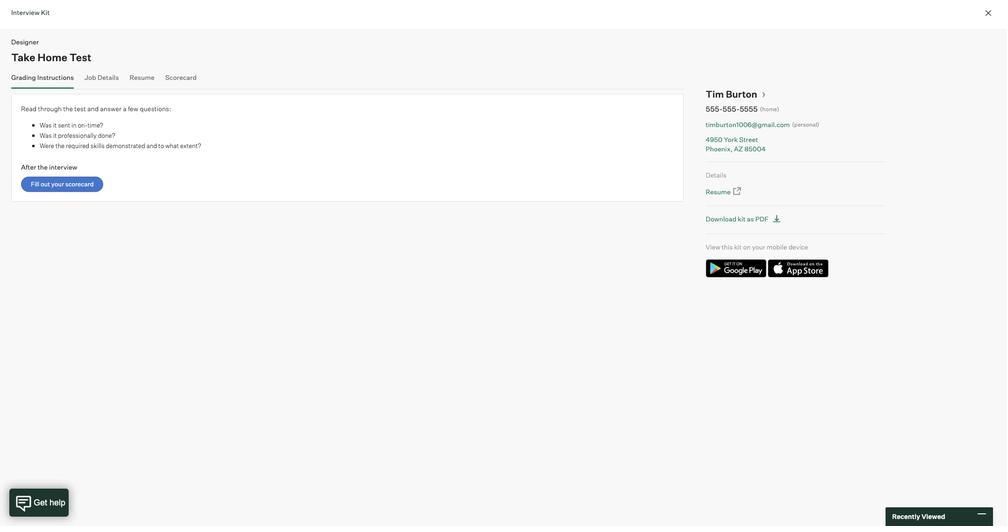 Task type: locate. For each thing, give the bounding box(es) containing it.
1 vertical spatial and
[[147, 142, 157, 150]]

download
[[706, 215, 737, 223]]

0 vertical spatial details
[[98, 73, 119, 81]]

as
[[748, 215, 755, 223]]

time?
[[88, 122, 103, 129]]

designer
[[11, 38, 39, 46]]

1 vertical spatial it
[[53, 132, 57, 139]]

job
[[85, 73, 96, 81]]

(home)
[[761, 106, 780, 113]]

extent?
[[180, 142, 201, 150]]

done?
[[98, 132, 115, 139]]

1 vertical spatial kit
[[735, 243, 742, 251]]

2 555- from the left
[[723, 104, 740, 114]]

1 vertical spatial resume
[[706, 188, 731, 196]]

0 horizontal spatial your
[[51, 180, 64, 188]]

2 was from the top
[[40, 132, 52, 139]]

resume up few
[[130, 73, 155, 81]]

resume link
[[130, 73, 155, 87], [706, 187, 743, 197]]

your right 'on'
[[753, 243, 766, 251]]

the left test
[[63, 105, 73, 113]]

0 horizontal spatial resume
[[130, 73, 155, 81]]

555- down tim
[[706, 104, 723, 114]]

fill out your scorecard
[[31, 180, 94, 188]]

0 vertical spatial and
[[87, 105, 99, 113]]

recently viewed
[[893, 513, 946, 521]]

test
[[74, 105, 86, 113]]

to
[[158, 142, 164, 150]]

recently
[[893, 513, 921, 521]]

kit left 'on'
[[735, 243, 742, 251]]

details right job
[[98, 73, 119, 81]]

1 horizontal spatial details
[[706, 171, 727, 179]]

was down through
[[40, 122, 52, 129]]

job details
[[85, 73, 119, 81]]

a
[[123, 105, 127, 113]]

0 vertical spatial was
[[40, 122, 52, 129]]

details down phoenix,
[[706, 171, 727, 179]]

the
[[63, 105, 73, 113], [56, 142, 65, 150], [38, 163, 48, 171]]

and right test
[[87, 105, 99, 113]]

1 horizontal spatial your
[[753, 243, 766, 251]]

0 vertical spatial the
[[63, 105, 73, 113]]

scorecard link
[[165, 73, 197, 87]]

1 vertical spatial was
[[40, 132, 52, 139]]

were
[[40, 142, 54, 150]]

tim
[[706, 88, 724, 100]]

this
[[722, 243, 733, 251]]

download kit as pdf link
[[706, 213, 785, 225]]

0 horizontal spatial and
[[87, 105, 99, 113]]

1 it from the top
[[53, 122, 57, 129]]

and left to
[[147, 142, 157, 150]]

1 vertical spatial details
[[706, 171, 727, 179]]

timburton1006@gmail.com link
[[706, 120, 790, 129]]

resume link up the download
[[706, 187, 743, 197]]

555-
[[706, 104, 723, 114], [723, 104, 740, 114]]

0 vertical spatial your
[[51, 180, 64, 188]]

and
[[87, 105, 99, 113], [147, 142, 157, 150]]

555- down tim burton link
[[723, 104, 740, 114]]

answer
[[100, 105, 122, 113]]

kit
[[738, 215, 746, 223], [735, 243, 742, 251]]

1 vertical spatial the
[[56, 142, 65, 150]]

details
[[98, 73, 119, 81], [706, 171, 727, 179]]

kit left as
[[738, 215, 746, 223]]

skills
[[91, 142, 105, 150]]

it left the sent
[[53, 122, 57, 129]]

1 horizontal spatial and
[[147, 142, 157, 150]]

your
[[51, 180, 64, 188], [753, 243, 766, 251]]

device
[[789, 243, 809, 251]]

0 vertical spatial resume link
[[130, 73, 155, 87]]

it
[[53, 122, 57, 129], [53, 132, 57, 139]]

resume up the download
[[706, 188, 731, 196]]

1 horizontal spatial resume link
[[706, 187, 743, 197]]

0 vertical spatial it
[[53, 122, 57, 129]]

resume
[[130, 73, 155, 81], [706, 188, 731, 196]]

grading instructions link
[[11, 73, 74, 87]]

interview
[[11, 8, 40, 16]]

the right the after on the top left
[[38, 163, 48, 171]]

grading
[[11, 73, 36, 81]]

required
[[66, 142, 89, 150]]

burton
[[726, 88, 758, 100]]

your right out on the left of page
[[51, 180, 64, 188]]

1 vertical spatial your
[[753, 243, 766, 251]]

2 it from the top
[[53, 132, 57, 139]]

home
[[38, 51, 67, 63]]

the right "were"
[[56, 142, 65, 150]]

questions:
[[140, 105, 171, 113]]

scorecard
[[65, 180, 94, 188]]

5555
[[740, 104, 758, 114]]

4950
[[706, 136, 723, 143]]

resume link up few
[[130, 73, 155, 87]]

after
[[21, 163, 36, 171]]

was up "were"
[[40, 132, 52, 139]]

it up "were"
[[53, 132, 57, 139]]

out
[[41, 180, 50, 188]]

read
[[21, 105, 37, 113]]

0 horizontal spatial resume link
[[130, 73, 155, 87]]

was
[[40, 122, 52, 129], [40, 132, 52, 139]]

1 vertical spatial resume link
[[706, 187, 743, 197]]



Task type: vqa. For each thing, say whether or not it's contained in the screenshot.
1st to Link
no



Task type: describe. For each thing, give the bounding box(es) containing it.
street
[[740, 136, 759, 143]]

fill out your scorecard link
[[21, 176, 104, 192]]

4950 york street phoenix, az 85004
[[706, 136, 766, 153]]

0 vertical spatial resume
[[130, 73, 155, 81]]

through
[[38, 105, 62, 113]]

interview kit
[[11, 8, 50, 16]]

(personal)
[[793, 121, 820, 128]]

kit
[[41, 8, 50, 16]]

read through the test and answer a few questions:
[[21, 105, 171, 113]]

few
[[128, 105, 138, 113]]

in
[[71, 122, 77, 129]]

what
[[165, 142, 179, 150]]

instructions
[[37, 73, 74, 81]]

your inside fill out your scorecard link
[[51, 180, 64, 188]]

take
[[11, 51, 35, 63]]

pdf
[[756, 215, 769, 223]]

2 vertical spatial the
[[38, 163, 48, 171]]

tim burton link
[[706, 88, 766, 100]]

timburton1006@gmail.com (personal)
[[706, 120, 820, 128]]

view
[[706, 243, 721, 251]]

phoenix,
[[706, 145, 733, 153]]

grading instructions
[[11, 73, 74, 81]]

and inside was it sent in on-time? was it professionally done? were the required skills demonstrated and to what extent?
[[147, 142, 157, 150]]

1 was from the top
[[40, 122, 52, 129]]

timburton1006@gmail.com
[[706, 120, 790, 128]]

york
[[724, 136, 738, 143]]

close image
[[983, 7, 995, 19]]

0 vertical spatial kit
[[738, 215, 746, 223]]

1 555- from the left
[[706, 104, 723, 114]]

download kit as pdf
[[706, 215, 769, 223]]

after the interview
[[21, 163, 77, 171]]

professionally
[[58, 132, 97, 139]]

1 horizontal spatial resume
[[706, 188, 731, 196]]

fill
[[31, 180, 39, 188]]

tim burton 555-555-5555 (home)
[[706, 88, 780, 114]]

view this kit on your mobile device
[[706, 243, 809, 251]]

the inside was it sent in on-time? was it professionally done? were the required skills demonstrated and to what extent?
[[56, 142, 65, 150]]

az
[[734, 145, 743, 153]]

mobile
[[767, 243, 788, 251]]

0 horizontal spatial details
[[98, 73, 119, 81]]

sent
[[58, 122, 70, 129]]

demonstrated
[[106, 142, 145, 150]]

was it sent in on-time? was it professionally done? were the required skills demonstrated and to what extent?
[[40, 122, 201, 150]]

on-
[[78, 122, 88, 129]]

test
[[70, 51, 91, 63]]

scorecard
[[165, 73, 197, 81]]

85004
[[745, 145, 766, 153]]

on
[[744, 243, 751, 251]]

take home test
[[11, 51, 91, 63]]

interview
[[49, 163, 77, 171]]

viewed
[[922, 513, 946, 521]]

job details link
[[85, 73, 119, 87]]



